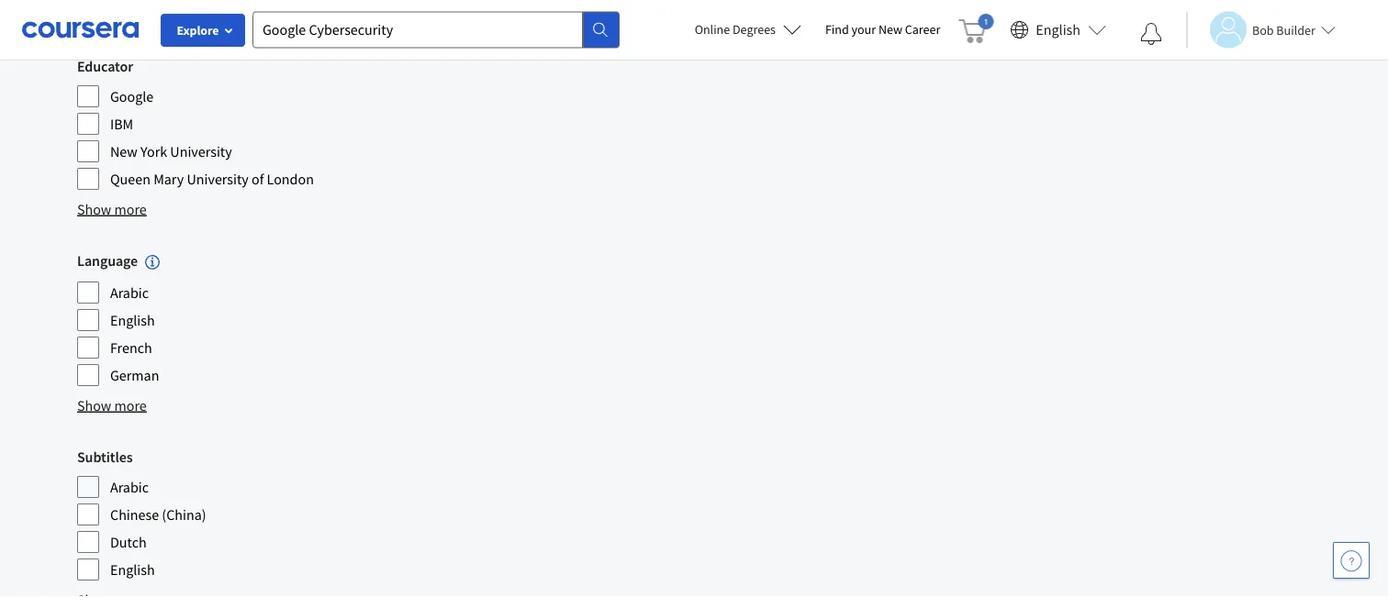 Task type: describe. For each thing, give the bounding box(es) containing it.
your
[[852, 21, 876, 38]]

educator group
[[77, 55, 377, 191]]

find your new career
[[826, 21, 941, 38]]

show more for german
[[77, 396, 147, 415]]

london
[[267, 170, 314, 188]]

educator
[[77, 57, 133, 75]]

0 vertical spatial new
[[879, 21, 903, 38]]

of
[[252, 170, 264, 188]]

english button
[[1003, 0, 1114, 60]]

show more button for queen mary university of london
[[77, 198, 147, 220]]

information about this filter group image
[[145, 255, 160, 270]]

arabic for chinese (china)
[[110, 478, 149, 497]]

university for york
[[170, 142, 232, 161]]

show more button for german
[[77, 395, 147, 417]]

more for queen mary university of london
[[114, 200, 147, 219]]

english inside language group
[[110, 311, 155, 329]]

language
[[77, 252, 138, 270]]

ibm
[[110, 115, 133, 133]]

online degrees
[[695, 21, 776, 38]]

find your new career link
[[816, 18, 950, 41]]

show more for queen mary university of london
[[77, 200, 147, 219]]

coursera image
[[22, 15, 139, 44]]

more for german
[[114, 396, 147, 415]]

google
[[110, 87, 154, 106]]

english inside subtitles group
[[110, 561, 155, 579]]

queen
[[110, 170, 151, 188]]

find
[[826, 21, 849, 38]]

queen mary university of london
[[110, 170, 314, 188]]

show for german
[[77, 396, 111, 415]]

explore
[[177, 22, 219, 39]]

french
[[110, 339, 152, 357]]

(china)
[[162, 506, 206, 524]]

english inside button
[[1036, 21, 1081, 39]]

york
[[141, 142, 167, 161]]



Task type: vqa. For each thing, say whether or not it's contained in the screenshot.
ARABIC
yes



Task type: locate. For each thing, give the bounding box(es) containing it.
0 horizontal spatial new
[[110, 142, 138, 161]]

0 vertical spatial show more button
[[77, 198, 147, 220]]

1 horizontal spatial new
[[879, 21, 903, 38]]

show notifications image
[[1141, 23, 1163, 45]]

language group
[[77, 250, 377, 387]]

0 vertical spatial show
[[77, 200, 111, 219]]

1 vertical spatial university
[[187, 170, 249, 188]]

2 more from the top
[[114, 396, 147, 415]]

english up the french
[[110, 311, 155, 329]]

0 vertical spatial english
[[1036, 21, 1081, 39]]

show more
[[77, 200, 147, 219], [77, 396, 147, 415]]

builder
[[1277, 22, 1316, 38]]

new inside educator group
[[110, 142, 138, 161]]

1 vertical spatial show more
[[77, 396, 147, 415]]

english
[[1036, 21, 1081, 39], [110, 311, 155, 329], [110, 561, 155, 579]]

university left of
[[187, 170, 249, 188]]

show more down german
[[77, 396, 147, 415]]

english right the shopping cart: 1 item image
[[1036, 21, 1081, 39]]

1 vertical spatial show more button
[[77, 395, 147, 417]]

show more button
[[77, 198, 147, 220], [77, 395, 147, 417]]

online
[[695, 21, 730, 38]]

1 vertical spatial english
[[110, 311, 155, 329]]

1 show more button from the top
[[77, 198, 147, 220]]

bob
[[1253, 22, 1274, 38]]

new york university
[[110, 142, 232, 161]]

show more down queen at the top left of the page
[[77, 200, 147, 219]]

1 arabic from the top
[[110, 284, 149, 302]]

new
[[879, 21, 903, 38], [110, 142, 138, 161]]

university for mary
[[187, 170, 249, 188]]

0 vertical spatial university
[[170, 142, 232, 161]]

subtitles
[[77, 448, 133, 466]]

0 vertical spatial more
[[114, 200, 147, 219]]

2 show more from the top
[[77, 396, 147, 415]]

shopping cart: 1 item image
[[959, 14, 994, 43]]

arabic
[[110, 284, 149, 302], [110, 478, 149, 497]]

show more button down queen at the top left of the page
[[77, 198, 147, 220]]

more down queen at the top left of the page
[[114, 200, 147, 219]]

0 vertical spatial show more
[[77, 200, 147, 219]]

subtitles group
[[77, 446, 377, 582]]

1 show more from the top
[[77, 200, 147, 219]]

arabic inside language group
[[110, 284, 149, 302]]

arabic down the 'information about this filter group' icon
[[110, 284, 149, 302]]

show
[[77, 200, 111, 219], [77, 396, 111, 415]]

explore button
[[161, 14, 245, 47]]

1 vertical spatial show
[[77, 396, 111, 415]]

What do you want to learn? text field
[[253, 11, 583, 48]]

arabic inside subtitles group
[[110, 478, 149, 497]]

university
[[170, 142, 232, 161], [187, 170, 249, 188]]

new right your
[[879, 21, 903, 38]]

help center image
[[1341, 550, 1363, 572]]

show for queen mary university of london
[[77, 200, 111, 219]]

show down queen at the top left of the page
[[77, 200, 111, 219]]

degrees
[[733, 21, 776, 38]]

career
[[905, 21, 941, 38]]

online degrees button
[[680, 9, 816, 50]]

dutch
[[110, 533, 147, 552]]

german
[[110, 366, 159, 385]]

2 show from the top
[[77, 396, 111, 415]]

more
[[114, 200, 147, 219], [114, 396, 147, 415]]

0 vertical spatial arabic
[[110, 284, 149, 302]]

None search field
[[253, 11, 620, 48]]

bob builder button
[[1186, 11, 1336, 48]]

1 show from the top
[[77, 200, 111, 219]]

chinese (china)
[[110, 506, 206, 524]]

1 vertical spatial new
[[110, 142, 138, 161]]

university up queen mary university of london
[[170, 142, 232, 161]]

more down german
[[114, 396, 147, 415]]

1 more from the top
[[114, 200, 147, 219]]

2 vertical spatial english
[[110, 561, 155, 579]]

show more button down german
[[77, 395, 147, 417]]

mary
[[153, 170, 184, 188]]

chinese
[[110, 506, 159, 524]]

show down german
[[77, 396, 111, 415]]

arabic for english
[[110, 284, 149, 302]]

1 vertical spatial more
[[114, 396, 147, 415]]

new down ibm
[[110, 142, 138, 161]]

arabic up chinese
[[110, 478, 149, 497]]

2 show more button from the top
[[77, 395, 147, 417]]

english down dutch
[[110, 561, 155, 579]]

2 arabic from the top
[[110, 478, 149, 497]]

1 vertical spatial arabic
[[110, 478, 149, 497]]

bob builder
[[1253, 22, 1316, 38]]



